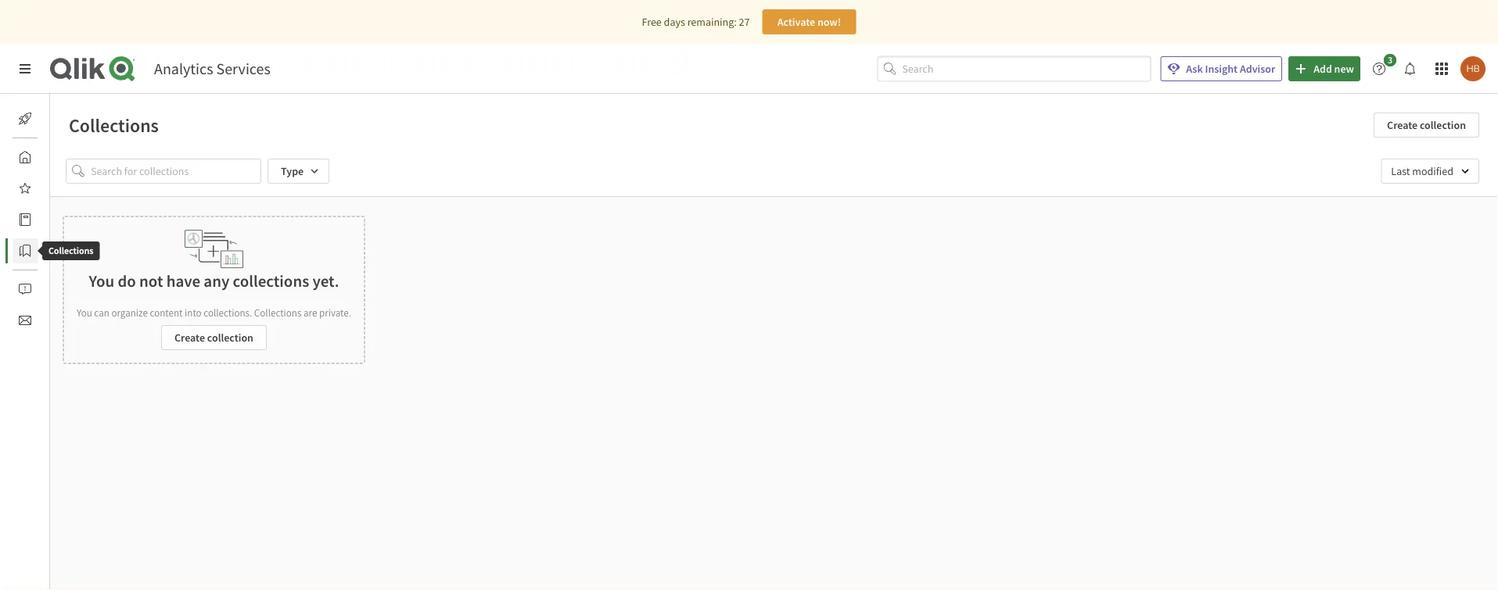 Task type: describe. For each thing, give the bounding box(es) containing it.
getting started image
[[19, 113, 31, 125]]

home link
[[13, 145, 78, 170]]

searchbar element
[[877, 56, 1151, 82]]

you for you do not have any collections yet.
[[89, 271, 114, 291]]

collection inside create collection element
[[207, 331, 253, 345]]

0 vertical spatial create
[[1387, 118, 1418, 132]]

0 vertical spatial collection
[[1420, 118, 1466, 132]]

alerts image
[[19, 283, 31, 296]]

catalog link
[[13, 207, 85, 232]]

type
[[281, 164, 304, 178]]

are
[[304, 306, 317, 319]]

ask
[[1186, 62, 1203, 76]]

add new button
[[1289, 56, 1361, 81]]

last
[[1391, 164, 1410, 178]]

collections inside create collection element
[[254, 306, 302, 319]]

favorites image
[[19, 182, 31, 195]]

you can organize content into collections. collections are private.
[[77, 306, 351, 319]]

collections.
[[204, 306, 252, 319]]

free
[[642, 15, 662, 29]]

analytics services element
[[154, 59, 271, 79]]

activate now!
[[777, 15, 841, 29]]

last modified
[[1391, 164, 1454, 178]]

can
[[94, 306, 109, 319]]

Search for collections text field
[[91, 159, 261, 184]]

howard brown image
[[1461, 56, 1486, 81]]

advisor
[[1240, 62, 1276, 76]]

create collection for the rightmost create collection button
[[1387, 118, 1466, 132]]

add new
[[1314, 62, 1354, 76]]

ask insight advisor button
[[1161, 56, 1283, 81]]

ask insight advisor
[[1186, 62, 1276, 76]]



Task type: vqa. For each thing, say whether or not it's contained in the screenshot.
a to the left
no



Task type: locate. For each thing, give the bounding box(es) containing it.
27
[[739, 15, 750, 29]]

yet.
[[313, 271, 339, 291]]

create collection button
[[1374, 113, 1480, 138], [161, 325, 267, 351]]

you for you can organize content into collections. collections are private.
[[77, 306, 92, 319]]

create collection down you can organize content into collections. collections are private.
[[175, 331, 253, 345]]

alerts link
[[13, 277, 76, 302]]

2 vertical spatial collections
[[254, 306, 302, 319]]

private.
[[319, 306, 351, 319]]

create collection button down you can organize content into collections. collections are private.
[[161, 325, 267, 351]]

collection up modified
[[1420, 118, 1466, 132]]

now!
[[818, 15, 841, 29]]

free days remaining: 27
[[642, 15, 750, 29]]

create down into
[[175, 331, 205, 345]]

home
[[50, 150, 78, 164]]

any
[[204, 271, 230, 291]]

1 vertical spatial you
[[77, 306, 92, 319]]

0 horizontal spatial create collection
[[175, 331, 253, 345]]

create
[[1387, 118, 1418, 132], [175, 331, 205, 345]]

analytics
[[154, 59, 213, 79]]

create collection button up "last modified" 'field'
[[1374, 113, 1480, 138]]

collections tooltip
[[31, 242, 111, 261]]

analytics services
[[154, 59, 271, 79]]

navigation pane element
[[0, 100, 85, 340]]

Search text field
[[902, 56, 1151, 82]]

0 vertical spatial you
[[89, 271, 114, 291]]

1 horizontal spatial create collection
[[1387, 118, 1466, 132]]

you left can
[[77, 306, 92, 319]]

create collection for bottommost create collection button
[[175, 331, 253, 345]]

0 vertical spatial collections
[[69, 113, 159, 137]]

Last modified field
[[1381, 159, 1480, 184]]

0 horizontal spatial collection
[[207, 331, 253, 345]]

filters region
[[50, 146, 1498, 196]]

add
[[1314, 62, 1332, 76]]

3
[[1388, 54, 1393, 66]]

0 horizontal spatial create
[[175, 331, 205, 345]]

create inside create collection element
[[175, 331, 205, 345]]

collections down 'catalog'
[[49, 245, 93, 257]]

1 vertical spatial create
[[175, 331, 205, 345]]

create up last
[[1387, 118, 1418, 132]]

insight
[[1205, 62, 1238, 76]]

0 vertical spatial create collection button
[[1374, 113, 1480, 138]]

1 horizontal spatial collection
[[1420, 118, 1466, 132]]

1 vertical spatial collection
[[207, 331, 253, 345]]

1 vertical spatial create collection button
[[161, 325, 267, 351]]

content
[[150, 306, 183, 319]]

organize
[[111, 306, 148, 319]]

collection
[[1420, 118, 1466, 132], [207, 331, 253, 345]]

catalog
[[50, 213, 85, 227]]

modified
[[1413, 164, 1454, 178]]

subscriptions image
[[19, 315, 31, 327]]

0 horizontal spatial create collection button
[[161, 325, 267, 351]]

collections down collections
[[254, 306, 302, 319]]

have
[[166, 271, 200, 291]]

create collection up "last modified" 'field'
[[1387, 118, 1466, 132]]

do
[[118, 271, 136, 291]]

not
[[139, 271, 163, 291]]

open sidebar menu image
[[19, 63, 31, 75]]

remaining:
[[687, 15, 737, 29]]

you left the do
[[89, 271, 114, 291]]

days
[[664, 15, 685, 29]]

collection down collections.
[[207, 331, 253, 345]]

new
[[1335, 62, 1354, 76]]

services
[[216, 59, 271, 79]]

alerts
[[50, 282, 76, 297]]

collections inside collections tooltip
[[49, 245, 93, 257]]

1 vertical spatial create collection
[[175, 331, 253, 345]]

0 vertical spatial create collection
[[1387, 118, 1466, 132]]

into
[[185, 306, 202, 319]]

1 horizontal spatial create
[[1387, 118, 1418, 132]]

collections
[[233, 271, 309, 291]]

1 vertical spatial collections
[[49, 245, 93, 257]]

3 button
[[1367, 54, 1401, 81]]

type button
[[268, 159, 330, 184]]

activate
[[777, 15, 815, 29]]

collections
[[69, 113, 159, 137], [49, 245, 93, 257], [254, 306, 302, 319]]

collections up home
[[69, 113, 159, 137]]

create collection element
[[63, 216, 365, 365]]

you
[[89, 271, 114, 291], [77, 306, 92, 319]]

create collection
[[1387, 118, 1466, 132], [175, 331, 253, 345]]

you do not have any collections yet.
[[89, 271, 339, 291]]

activate now! link
[[762, 9, 856, 34]]

1 horizontal spatial create collection button
[[1374, 113, 1480, 138]]



